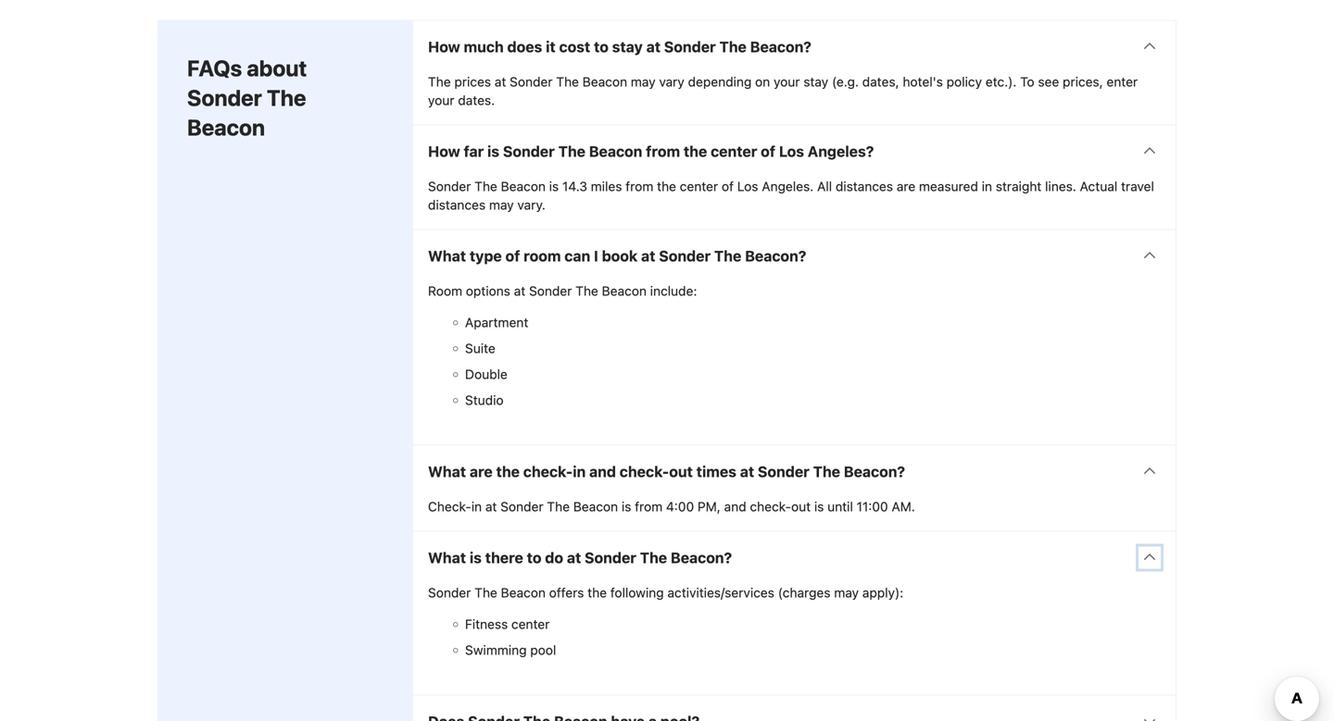 Task type: vqa. For each thing, say whether or not it's contained in the screenshot.
Your previous filters
no



Task type: locate. For each thing, give the bounding box(es) containing it.
1 horizontal spatial are
[[897, 179, 916, 194]]

center for angeles?
[[711, 143, 757, 160]]

1 vertical spatial stay
[[804, 74, 828, 89]]

at up vary
[[646, 38, 661, 56]]

beacon up miles
[[589, 143, 642, 160]]

and
[[589, 463, 616, 481], [724, 499, 746, 515]]

1 how from the top
[[428, 38, 460, 56]]

0 vertical spatial to
[[594, 38, 609, 56]]

distances right all
[[836, 179, 893, 194]]

0 horizontal spatial los
[[737, 179, 758, 194]]

times
[[696, 463, 736, 481]]

0 vertical spatial from
[[646, 143, 680, 160]]

is right far
[[487, 143, 499, 160]]

1 horizontal spatial your
[[774, 74, 800, 89]]

center up pool
[[511, 617, 550, 632]]

1 vertical spatial distances
[[428, 197, 486, 213]]

0 vertical spatial center
[[711, 143, 757, 160]]

to left do
[[527, 549, 542, 567]]

distances down far
[[428, 197, 486, 213]]

beacon inside the sonder the beacon is 14.3 miles from the center of los angeles. all distances are measured in straight lines. actual travel distances may vary.
[[501, 179, 546, 194]]

los left angeles.
[[737, 179, 758, 194]]

beacon? up 11:00 am.
[[844, 463, 905, 481]]

how much does it cost to stay at sonder the beacon?
[[428, 38, 812, 56]]

los inside dropdown button
[[779, 143, 804, 160]]

center down depending
[[711, 143, 757, 160]]

(e.g.
[[832, 74, 859, 89]]

2 vertical spatial of
[[505, 247, 520, 265]]

center
[[711, 143, 757, 160], [680, 179, 718, 194], [511, 617, 550, 632]]

los inside the sonder the beacon is 14.3 miles from the center of los angeles. all distances are measured in straight lines. actual travel distances may vary.
[[737, 179, 758, 194]]

beacon up vary.
[[501, 179, 546, 194]]

center inside the sonder the beacon is 14.3 miles from the center of los angeles. all distances are measured in straight lines. actual travel distances may vary.
[[680, 179, 718, 194]]

in
[[982, 179, 992, 194], [573, 463, 586, 481], [471, 499, 482, 515]]

at right do
[[567, 549, 581, 567]]

0 vertical spatial stay
[[612, 38, 643, 56]]

0 vertical spatial of
[[761, 143, 775, 160]]

the inside dropdown button
[[684, 143, 707, 160]]

the up 14.3
[[558, 143, 585, 160]]

2 vertical spatial may
[[834, 585, 859, 601]]

1 horizontal spatial in
[[573, 463, 586, 481]]

1 vertical spatial what
[[428, 463, 466, 481]]

about
[[247, 55, 307, 81]]

1 vertical spatial and
[[724, 499, 746, 515]]

vary
[[659, 74, 684, 89]]

stay right cost
[[612, 38, 643, 56]]

from inside the sonder the beacon is 14.3 miles from the center of los angeles. all distances are measured in straight lines. actual travel distances may vary.
[[626, 179, 653, 194]]

from
[[646, 143, 680, 160], [626, 179, 653, 194], [635, 499, 663, 515]]

beacon inside dropdown button
[[589, 143, 642, 160]]

0 vertical spatial and
[[589, 463, 616, 481]]

activities/services
[[667, 585, 774, 601]]

distances
[[836, 179, 893, 194], [428, 197, 486, 213]]

of right type on the left top of page
[[505, 247, 520, 265]]

0 vertical spatial in
[[982, 179, 992, 194]]

what type of room can i book at sonder the beacon?
[[428, 247, 806, 265]]

it
[[546, 38, 556, 56]]

sonder down faqs
[[187, 85, 262, 111]]

options
[[466, 283, 510, 299]]

from right miles
[[626, 179, 653, 194]]

what for what is there to do at sonder the beacon?
[[428, 549, 466, 567]]

0 vertical spatial are
[[897, 179, 916, 194]]

1 vertical spatial are
[[470, 463, 493, 481]]

accordion control element
[[412, 20, 1177, 722]]

1 horizontal spatial to
[[594, 38, 609, 56]]

what is there to do at sonder the beacon?
[[428, 549, 732, 567]]

1 what from the top
[[428, 247, 466, 265]]

do
[[545, 549, 563, 567]]

beacon inside the prices at sonder the beacon may vary depending on your stay (e.g. dates, hotel's policy etc.). to see prices, enter your dates.
[[583, 74, 627, 89]]

what up check- at the bottom of page
[[428, 463, 466, 481]]

the up do
[[547, 499, 570, 515]]

0 horizontal spatial out
[[669, 463, 693, 481]]

1 vertical spatial in
[[573, 463, 586, 481]]

is
[[487, 143, 499, 160], [549, 179, 559, 194], [622, 499, 631, 515], [814, 499, 824, 515], [470, 549, 482, 567]]

0 vertical spatial distances
[[836, 179, 893, 194]]

sonder up there
[[500, 499, 543, 515]]

out
[[669, 463, 693, 481], [791, 499, 811, 515]]

may inside the sonder the beacon is 14.3 miles from the center of los angeles. all distances are measured in straight lines. actual travel distances may vary.
[[489, 197, 514, 213]]

from down vary
[[646, 143, 680, 160]]

0 horizontal spatial your
[[428, 93, 454, 108]]

the down about
[[267, 85, 306, 111]]

beacon down how much does it cost to stay at sonder the beacon?
[[583, 74, 627, 89]]

of for angeles.
[[722, 179, 734, 194]]

and down times on the bottom
[[724, 499, 746, 515]]

may left apply):
[[834, 585, 859, 601]]

0 vertical spatial how
[[428, 38, 460, 56]]

offers
[[549, 585, 584, 601]]

out down the what are the check-in and check-out times at sonder the beacon? 'dropdown button'
[[791, 499, 811, 515]]

0 vertical spatial may
[[631, 74, 656, 89]]

measured
[[919, 179, 978, 194]]

4:00 pm,
[[666, 499, 721, 515]]

the down cost
[[556, 74, 579, 89]]

sonder the beacon offers the following activities/services (charges may apply):
[[428, 585, 904, 601]]

2 vertical spatial what
[[428, 549, 466, 567]]

are inside 'dropdown button'
[[470, 463, 493, 481]]

0 vertical spatial los
[[779, 143, 804, 160]]

to inside dropdown button
[[527, 549, 542, 567]]

beacon inside faqs about sonder the beacon
[[187, 114, 265, 140]]

what up room
[[428, 247, 466, 265]]

sonder
[[664, 38, 716, 56], [510, 74, 553, 89], [187, 85, 262, 111], [503, 143, 555, 160], [428, 179, 471, 194], [659, 247, 711, 265], [529, 283, 572, 299], [758, 463, 810, 481], [500, 499, 543, 515], [585, 549, 636, 567], [428, 585, 471, 601]]

0 horizontal spatial are
[[470, 463, 493, 481]]

enter
[[1107, 74, 1138, 89]]

from inside dropdown button
[[646, 143, 680, 160]]

1 vertical spatial center
[[680, 179, 718, 194]]

at inside 'dropdown button'
[[740, 463, 754, 481]]

the down the sonder the beacon is 14.3 miles from the center of los angeles. all distances are measured in straight lines. actual travel distances may vary. at the top of page
[[714, 247, 741, 265]]

i
[[594, 247, 598, 265]]

0 vertical spatial what
[[428, 247, 466, 265]]

what are the check-in and check-out times at sonder the beacon? button
[[413, 446, 1176, 498]]

the down far
[[475, 179, 497, 194]]

check-
[[523, 463, 573, 481], [620, 463, 669, 481], [750, 499, 791, 515]]

beacon up fitness center
[[501, 585, 546, 601]]

stay left (e.g.
[[804, 74, 828, 89]]

0 vertical spatial out
[[669, 463, 693, 481]]

beacon?
[[750, 38, 812, 56], [745, 247, 806, 265], [844, 463, 905, 481], [671, 549, 732, 567]]

beacon? up activities/services
[[671, 549, 732, 567]]

1 vertical spatial los
[[737, 179, 758, 194]]

1 vertical spatial to
[[527, 549, 542, 567]]

check- down the what are the check-in and check-out times at sonder the beacon? 'dropdown button'
[[750, 499, 791, 515]]

0 horizontal spatial may
[[489, 197, 514, 213]]

1 vertical spatial may
[[489, 197, 514, 213]]

apply):
[[862, 585, 904, 601]]

and up check-in at sonder the beacon is from 4:00 pm, and check-out is until 11:00 am.
[[589, 463, 616, 481]]

check- up check-in at sonder the beacon is from 4:00 pm, and check-out is until 11:00 am.
[[620, 463, 669, 481]]

what inside dropdown button
[[428, 549, 466, 567]]

2 horizontal spatial of
[[761, 143, 775, 160]]

is inside dropdown button
[[470, 549, 482, 567]]

los up angeles.
[[779, 143, 804, 160]]

at
[[646, 38, 661, 56], [495, 74, 506, 89], [641, 247, 655, 265], [514, 283, 526, 299], [740, 463, 754, 481], [485, 499, 497, 515], [567, 549, 581, 567]]

how much does it cost to stay at sonder the beacon? button
[[413, 21, 1176, 73]]

at right times on the bottom
[[740, 463, 754, 481]]

1 vertical spatial of
[[722, 179, 734, 194]]

the
[[684, 143, 707, 160], [657, 179, 676, 194], [496, 463, 520, 481], [588, 585, 607, 601]]

the down the studio
[[496, 463, 520, 481]]

include:
[[650, 283, 697, 299]]

to right cost
[[594, 38, 609, 56]]

2 how from the top
[[428, 143, 460, 160]]

sonder up vary
[[664, 38, 716, 56]]

the down i
[[576, 283, 598, 299]]

suite
[[465, 341, 495, 356]]

stay inside the prices at sonder the beacon may vary depending on your stay (e.g. dates, hotel's policy etc.). to see prices, enter your dates.
[[804, 74, 828, 89]]

the up sonder the beacon offers the following activities/services (charges may apply):
[[640, 549, 667, 567]]

what are the check-in and check-out times at sonder the beacon?
[[428, 463, 905, 481]]

at inside the prices at sonder the beacon may vary depending on your stay (e.g. dates, hotel's policy etc.). to see prices, enter your dates.
[[495, 74, 506, 89]]

is left there
[[470, 549, 482, 567]]

what down check- at the bottom of page
[[428, 549, 466, 567]]

may
[[631, 74, 656, 89], [489, 197, 514, 213], [834, 585, 859, 601]]

how
[[428, 38, 460, 56], [428, 143, 460, 160]]

is inside the sonder the beacon is 14.3 miles from the center of los angeles. all distances are measured in straight lines. actual travel distances may vary.
[[549, 179, 559, 194]]

sonder up include:
[[659, 247, 711, 265]]

0 horizontal spatial and
[[589, 463, 616, 481]]

1 horizontal spatial stay
[[804, 74, 828, 89]]

swimming
[[465, 643, 527, 658]]

your right on
[[774, 74, 800, 89]]

center inside dropdown button
[[711, 143, 757, 160]]

at right prices
[[495, 74, 506, 89]]

the down the how far is sonder the beacon from the center of los angeles?
[[657, 179, 676, 194]]

from down what are the check-in and check-out times at sonder the beacon?
[[635, 499, 663, 515]]

1 horizontal spatial of
[[722, 179, 734, 194]]

what
[[428, 247, 466, 265], [428, 463, 466, 481], [428, 549, 466, 567]]

are left measured
[[897, 179, 916, 194]]

from for miles
[[626, 179, 653, 194]]

your
[[774, 74, 800, 89], [428, 93, 454, 108]]

out left times on the bottom
[[669, 463, 693, 481]]

prices
[[454, 74, 491, 89]]

sonder up vary.
[[503, 143, 555, 160]]

how left far
[[428, 143, 460, 160]]

what inside 'dropdown button'
[[428, 463, 466, 481]]

2 vertical spatial in
[[471, 499, 482, 515]]

3 what from the top
[[428, 549, 466, 567]]

until
[[827, 499, 853, 515]]

sonder inside dropdown button
[[585, 549, 636, 567]]

2 horizontal spatial may
[[834, 585, 859, 601]]

beacon? inside dropdown button
[[671, 549, 732, 567]]

2 what from the top
[[428, 463, 466, 481]]

1 vertical spatial out
[[791, 499, 811, 515]]

0 horizontal spatial check-
[[523, 463, 573, 481]]

does
[[507, 38, 542, 56]]

sonder right times on the bottom
[[758, 463, 810, 481]]

are up check- at the bottom of page
[[470, 463, 493, 481]]

dates,
[[862, 74, 899, 89]]

11:00 am.
[[857, 499, 915, 515]]

0 vertical spatial your
[[774, 74, 800, 89]]

sonder down far
[[428, 179, 471, 194]]

to inside dropdown button
[[594, 38, 609, 56]]

what inside dropdown button
[[428, 247, 466, 265]]

2 vertical spatial center
[[511, 617, 550, 632]]

double
[[465, 367, 508, 382]]

stay
[[612, 38, 643, 56], [804, 74, 828, 89]]

to
[[594, 38, 609, 56], [527, 549, 542, 567]]

type
[[470, 247, 502, 265]]

los
[[779, 143, 804, 160], [737, 179, 758, 194]]

far
[[464, 143, 484, 160]]

0 horizontal spatial of
[[505, 247, 520, 265]]

beacon down faqs
[[187, 114, 265, 140]]

there
[[485, 549, 523, 567]]

0 horizontal spatial distances
[[428, 197, 486, 213]]

beacon? inside 'dropdown button'
[[844, 463, 905, 481]]

beacon
[[583, 74, 627, 89], [187, 114, 265, 140], [589, 143, 642, 160], [501, 179, 546, 194], [602, 283, 647, 299], [573, 499, 618, 515], [501, 585, 546, 601]]

1 horizontal spatial out
[[791, 499, 811, 515]]

of left angeles.
[[722, 179, 734, 194]]

may left vary
[[631, 74, 656, 89]]

1 horizontal spatial distances
[[836, 179, 893, 194]]

1 vertical spatial how
[[428, 143, 460, 160]]

sonder up following at the left bottom of the page
[[585, 549, 636, 567]]

fitness
[[465, 617, 508, 632]]

0 horizontal spatial stay
[[612, 38, 643, 56]]

may left vary.
[[489, 197, 514, 213]]

are
[[897, 179, 916, 194], [470, 463, 493, 481]]

what for what type of room can i book at sonder the beacon?
[[428, 247, 466, 265]]

2 horizontal spatial in
[[982, 179, 992, 194]]

1 horizontal spatial may
[[631, 74, 656, 89]]

of up angeles.
[[761, 143, 775, 160]]

of
[[761, 143, 775, 160], [722, 179, 734, 194], [505, 247, 520, 265]]

1 horizontal spatial check-
[[620, 463, 669, 481]]

on
[[755, 74, 770, 89]]

the down vary
[[684, 143, 707, 160]]

vary.
[[517, 197, 546, 213]]

beacon up what is there to do at sonder the beacon?
[[573, 499, 618, 515]]

your left "dates."
[[428, 93, 454, 108]]

how left much
[[428, 38, 460, 56]]

the up until
[[813, 463, 840, 481]]

at right options
[[514, 283, 526, 299]]

is left 14.3
[[549, 179, 559, 194]]

of inside the sonder the beacon is 14.3 miles from the center of los angeles. all distances are measured in straight lines. actual travel distances may vary.
[[722, 179, 734, 194]]

sonder inside 'dropdown button'
[[758, 463, 810, 481]]

center down the how far is sonder the beacon from the center of los angeles?
[[680, 179, 718, 194]]

all
[[817, 179, 832, 194]]

1 vertical spatial from
[[626, 179, 653, 194]]

los for angeles.
[[737, 179, 758, 194]]

the inside 'dropdown button'
[[496, 463, 520, 481]]

angeles.
[[762, 179, 814, 194]]

the
[[719, 38, 747, 56], [428, 74, 451, 89], [556, 74, 579, 89], [267, 85, 306, 111], [558, 143, 585, 160], [475, 179, 497, 194], [714, 247, 741, 265], [576, 283, 598, 299], [813, 463, 840, 481], [547, 499, 570, 515], [640, 549, 667, 567], [475, 585, 497, 601]]

(charges
[[778, 585, 831, 601]]

0 horizontal spatial to
[[527, 549, 542, 567]]

check- up do
[[523, 463, 573, 481]]

beacon? down the sonder the beacon is 14.3 miles from the center of los angeles. all distances are measured in straight lines. actual travel distances may vary. at the top of page
[[745, 247, 806, 265]]

sonder down does
[[510, 74, 553, 89]]

actual
[[1080, 179, 1118, 194]]

1 horizontal spatial los
[[779, 143, 804, 160]]

faqs about sonder the beacon
[[187, 55, 307, 140]]

how far is sonder the beacon from the center of los angeles?
[[428, 143, 874, 160]]

fitness center
[[465, 617, 550, 632]]



Task type: describe. For each thing, give the bounding box(es) containing it.
see
[[1038, 74, 1059, 89]]

prices,
[[1063, 74, 1103, 89]]

the inside faqs about sonder the beacon
[[267, 85, 306, 111]]

2 horizontal spatial check-
[[750, 499, 791, 515]]

to
[[1020, 74, 1035, 89]]

swimming pool
[[465, 643, 556, 658]]

out inside 'dropdown button'
[[669, 463, 693, 481]]

the up depending
[[719, 38, 747, 56]]

the inside 'dropdown button'
[[813, 463, 840, 481]]

miles
[[591, 179, 622, 194]]

the left prices
[[428, 74, 451, 89]]

pool
[[530, 643, 556, 658]]

hotel's
[[903, 74, 943, 89]]

los for angeles?
[[779, 143, 804, 160]]

14.3
[[562, 179, 587, 194]]

1 horizontal spatial and
[[724, 499, 746, 515]]

angeles?
[[808, 143, 874, 160]]

sonder the beacon is 14.3 miles from the center of los angeles. all distances are measured in straight lines. actual travel distances may vary.
[[428, 179, 1154, 213]]

sonder down room
[[529, 283, 572, 299]]

the inside the sonder the beacon is 14.3 miles from the center of los angeles. all distances are measured in straight lines. actual travel distances may vary.
[[657, 179, 676, 194]]

sonder inside faqs about sonder the beacon
[[187, 85, 262, 111]]

is down what are the check-in and check-out times at sonder the beacon?
[[622, 499, 631, 515]]

what for what are the check-in and check-out times at sonder the beacon?
[[428, 463, 466, 481]]

check-in at sonder the beacon is from 4:00 pm, and check-out is until 11:00 am.
[[428, 499, 915, 515]]

room options at sonder the beacon include:
[[428, 283, 697, 299]]

sonder up the 'fitness'
[[428, 585, 471, 601]]

following
[[610, 585, 664, 601]]

lines.
[[1045, 179, 1076, 194]]

at inside dropdown button
[[567, 549, 581, 567]]

2 vertical spatial from
[[635, 499, 663, 515]]

depending
[[688, 74, 752, 89]]

beacon? up on
[[750, 38, 812, 56]]

what is there to do at sonder the beacon? button
[[413, 532, 1176, 584]]

is left until
[[814, 499, 824, 515]]

the right 'offers'
[[588, 585, 607, 601]]

at right check- at the bottom of page
[[485, 499, 497, 515]]

faqs
[[187, 55, 242, 81]]

book
[[602, 247, 638, 265]]

straight
[[996, 179, 1042, 194]]

is inside dropdown button
[[487, 143, 499, 160]]

the inside the sonder the beacon is 14.3 miles from the center of los angeles. all distances are measured in straight lines. actual travel distances may vary.
[[475, 179, 497, 194]]

at right book
[[641, 247, 655, 265]]

policy
[[947, 74, 982, 89]]

center for angeles.
[[680, 179, 718, 194]]

the up the 'fitness'
[[475, 585, 497, 601]]

check-
[[428, 499, 471, 515]]

etc.).
[[986, 74, 1017, 89]]

room
[[524, 247, 561, 265]]

much
[[464, 38, 504, 56]]

in inside 'dropdown button'
[[573, 463, 586, 481]]

stay inside dropdown button
[[612, 38, 643, 56]]

from for beacon
[[646, 143, 680, 160]]

how for how much does it cost to stay at sonder the beacon?
[[428, 38, 460, 56]]

sonder inside the sonder the beacon is 14.3 miles from the center of los angeles. all distances are measured in straight lines. actual travel distances may vary.
[[428, 179, 471, 194]]

how for how far is sonder the beacon from the center of los angeles?
[[428, 143, 460, 160]]

and inside the what are the check-in and check-out times at sonder the beacon? 'dropdown button'
[[589, 463, 616, 481]]

cost
[[559, 38, 590, 56]]

sonder inside the prices at sonder the beacon may vary depending on your stay (e.g. dates, hotel's policy etc.). to see prices, enter your dates.
[[510, 74, 553, 89]]

0 horizontal spatial in
[[471, 499, 482, 515]]

beacon down book
[[602, 283, 647, 299]]

of for angeles?
[[761, 143, 775, 160]]

are inside the sonder the beacon is 14.3 miles from the center of los angeles. all distances are measured in straight lines. actual travel distances may vary.
[[897, 179, 916, 194]]

apartment
[[465, 315, 528, 330]]

travel
[[1121, 179, 1154, 194]]

how far is sonder the beacon from the center of los angeles? button
[[413, 126, 1176, 177]]

1 vertical spatial your
[[428, 93, 454, 108]]

room
[[428, 283, 462, 299]]

studio
[[465, 393, 504, 408]]

may inside the prices at sonder the beacon may vary depending on your stay (e.g. dates, hotel's policy etc.). to see prices, enter your dates.
[[631, 74, 656, 89]]

dates.
[[458, 93, 495, 108]]

can
[[564, 247, 590, 265]]

the prices at sonder the beacon may vary depending on your stay (e.g. dates, hotel's policy etc.). to see prices, enter your dates.
[[428, 74, 1138, 108]]

in inside the sonder the beacon is 14.3 miles from the center of los angeles. all distances are measured in straight lines. actual travel distances may vary.
[[982, 179, 992, 194]]

the inside dropdown button
[[640, 549, 667, 567]]

what type of room can i book at sonder the beacon? button
[[413, 230, 1176, 282]]



